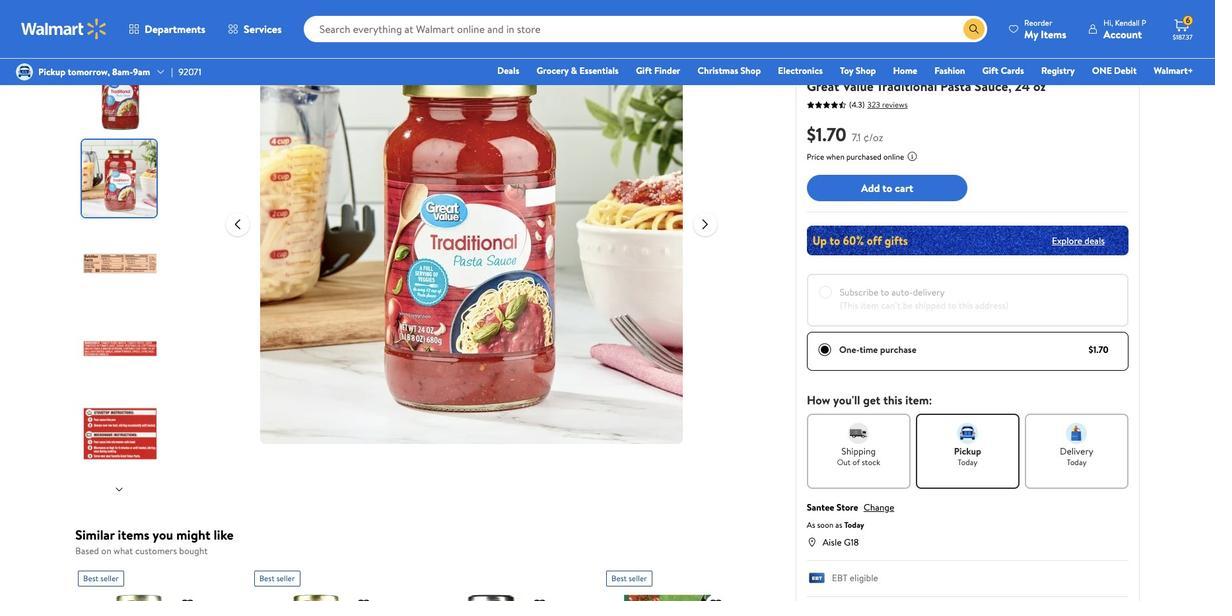 Task type: locate. For each thing, give the bounding box(es) containing it.
1 horizontal spatial shop
[[856, 64, 876, 77]]

best seller up the great value spaghetti sauce mix, 1.37 oz image
[[612, 573, 647, 584]]

today right as
[[845, 520, 865, 531]]

electronics link
[[772, 63, 829, 78]]

similar
[[75, 527, 115, 544]]

Search search field
[[304, 16, 988, 42]]

to left cart
[[883, 181, 893, 195]]

pickup
[[38, 65, 66, 79], [954, 445, 982, 458]]

similar items you might like based on what customers bought
[[75, 527, 234, 558]]

best down based at the bottom left of page
[[83, 573, 99, 584]]

account
[[1104, 27, 1142, 41]]

add to favorites list, great value traditional pasta sauce, 24 oz image
[[748, 28, 764, 45]]

aisle
[[823, 536, 842, 550]]

9am
[[133, 65, 150, 79]]

price
[[807, 151, 825, 163]]

1 shop from the left
[[741, 64, 761, 77]]

best seller for great value mushroom pasta sauce, 24 oz 'image'
[[83, 573, 119, 584]]

time
[[860, 344, 878, 357]]

great value traditional pasta sauce, 24 oz image
[[260, 22, 683, 445]]

santee store change as soon as today
[[807, 501, 895, 531]]

1 vertical spatial $1.70
[[1089, 344, 1109, 357]]

seller up the great value spaghetti sauce mix, 1.37 oz image
[[629, 573, 647, 584]]

shop inside toy shop link
[[856, 64, 876, 77]]

best seller for the great value spaghetti sauce mix, 1.37 oz image
[[612, 573, 647, 584]]

be
[[903, 299, 913, 312]]

to inside button
[[883, 181, 893, 195]]

2 shop from the left
[[856, 64, 876, 77]]

what
[[114, 545, 133, 558]]

2 product group from the left
[[254, 566, 401, 602]]

today for pickup
[[958, 457, 978, 468]]

this left the address) in the right of the page
[[959, 299, 973, 312]]

next image image
[[114, 485, 125, 495]]

this inside the subscribe to auto-delivery (this item can't be shipped to this address)
[[959, 299, 973, 312]]

sauce,
[[975, 77, 1012, 95]]

today inside pickup today
[[958, 457, 978, 468]]

gift left the finder
[[636, 64, 652, 77]]

7.1
[[852, 130, 861, 145]]

explore deals link
[[1047, 229, 1111, 253]]

0 horizontal spatial shop
[[741, 64, 761, 77]]

24
[[1015, 77, 1031, 95]]

fashion
[[935, 64, 966, 77]]

gift left the "cards"
[[983, 64, 999, 77]]

change
[[864, 501, 895, 515]]

how
[[807, 392, 831, 409]]

search icon image
[[969, 24, 980, 34]]

zoom image modal image
[[748, 57, 764, 73]]

2 horizontal spatial product group
[[606, 566, 754, 602]]

delivery today
[[1060, 445, 1094, 468]]

0 horizontal spatial gift
[[636, 64, 652, 77]]

deals
[[1085, 234, 1105, 247]]

add to cart
[[861, 181, 914, 195]]

0 vertical spatial pickup
[[38, 65, 66, 79]]

finder
[[655, 64, 681, 77]]

1 vertical spatial this
[[884, 392, 903, 409]]

this right the get
[[884, 392, 903, 409]]

2 gift from the left
[[983, 64, 999, 77]]

best up the great value link
[[812, 41, 828, 52]]

|
[[171, 65, 173, 79]]

0 horizontal spatial pickup
[[38, 65, 66, 79]]

to
[[883, 181, 893, 195], [881, 286, 890, 299], [948, 299, 957, 312]]

intent image for pickup image
[[957, 423, 979, 445]]

today inside delivery today
[[1067, 457, 1087, 468]]

best up the great value spaghetti sauce mix, 1.37 oz image
[[612, 573, 627, 584]]

delivery
[[913, 286, 945, 299]]

1 horizontal spatial gift
[[983, 64, 999, 77]]

shop right 'christmas'
[[741, 64, 761, 77]]

hi, kendall p account
[[1104, 17, 1147, 41]]

best seller down on
[[83, 573, 119, 584]]

seller down on
[[100, 573, 119, 584]]

great left toy
[[807, 61, 830, 74]]

like
[[214, 527, 234, 544]]

cart
[[895, 181, 914, 195]]

christmas shop
[[698, 64, 761, 77]]

pickup left tomorrow,
[[38, 65, 66, 79]]

you
[[153, 527, 173, 544]]

seller up great value marinara pasta sauce, 23 oz image
[[277, 573, 295, 584]]

stock
[[862, 457, 881, 468]]

0 vertical spatial great
[[807, 61, 830, 74]]

gift for gift finder
[[636, 64, 652, 77]]

price when purchased online
[[807, 151, 905, 163]]

essentials
[[580, 64, 619, 77]]

323
[[868, 99, 881, 110]]

1 horizontal spatial today
[[958, 457, 978, 468]]

seller for great value mushroom pasta sauce, 24 oz 'image'
[[100, 573, 119, 584]]

product group
[[78, 566, 225, 602], [254, 566, 401, 602], [606, 566, 754, 602]]

soon
[[817, 520, 834, 531]]

best up great value marinara pasta sauce, 23 oz image
[[259, 573, 275, 584]]

gift
[[636, 64, 652, 77], [983, 64, 999, 77]]

shop inside christmas shop link
[[741, 64, 761, 77]]

0 horizontal spatial this
[[884, 392, 903, 409]]

toy shop
[[840, 64, 876, 77]]

today inside "santee store change as soon as today"
[[845, 520, 865, 531]]

0 vertical spatial this
[[959, 299, 973, 312]]

home link
[[888, 63, 924, 78]]

can't
[[881, 299, 901, 312]]

eligible
[[850, 572, 879, 585]]

walmart+ link
[[1148, 63, 1200, 78]]

pickup for today
[[954, 445, 982, 458]]

2 horizontal spatial today
[[1067, 457, 1087, 468]]

| 92071
[[171, 65, 201, 79]]

today
[[958, 457, 978, 468], [1067, 457, 1087, 468], [845, 520, 865, 531]]

traditional
[[877, 77, 938, 95]]

0 horizontal spatial today
[[845, 520, 865, 531]]

walmart+
[[1154, 64, 1194, 77]]

to for subscribe
[[881, 286, 890, 299]]

cards
[[1001, 64, 1024, 77]]

kendall
[[1115, 17, 1140, 28]]

my
[[1025, 27, 1039, 41]]

great value traditional pasta sauce, 24 oz - image 3 of 8 image
[[82, 225, 159, 303]]

best for second product group from right
[[259, 573, 275, 584]]

pickup down intent image for pickup
[[954, 445, 982, 458]]

explore
[[1052, 234, 1083, 247]]

today down intent image for delivery
[[1067, 457, 1087, 468]]

services button
[[217, 13, 293, 45]]

add to favorites list, great value classic alfredo pasta sauce, 16 oz image
[[532, 598, 548, 602]]

great down the great value link
[[807, 77, 840, 95]]

1 horizontal spatial this
[[959, 299, 973, 312]]

purchased
[[847, 151, 882, 163]]

based
[[75, 545, 99, 558]]

one debit
[[1093, 64, 1137, 77]]

departments
[[145, 22, 206, 36]]

best seller up great value marinara pasta sauce, 23 oz image
[[259, 573, 295, 584]]

p
[[1142, 17, 1147, 28]]

great value great value traditional pasta sauce, 24 oz
[[807, 61, 1046, 95]]

1 gift from the left
[[636, 64, 652, 77]]

to left auto-
[[881, 286, 890, 299]]

1 horizontal spatial pickup
[[954, 445, 982, 458]]

1 horizontal spatial $1.70
[[1089, 344, 1109, 357]]

shop right toy
[[856, 64, 876, 77]]

best seller
[[812, 41, 848, 52], [83, 573, 119, 584], [259, 573, 295, 584], [612, 573, 647, 584]]

great value mushroom pasta sauce, 24 oz image
[[78, 592, 201, 602]]

0 horizontal spatial product group
[[78, 566, 225, 602]]

items
[[1041, 27, 1067, 41]]

1 vertical spatial great
[[807, 77, 840, 95]]

 image
[[16, 63, 33, 81]]

on
[[101, 545, 111, 558]]

1 horizontal spatial product group
[[254, 566, 401, 602]]

best
[[812, 41, 828, 52], [83, 573, 99, 584], [259, 573, 275, 584], [612, 573, 627, 584]]

add to favorites list, great value spaghetti sauce mix, 1.37 oz image
[[708, 598, 724, 602]]

you'll
[[834, 392, 861, 409]]

None radio
[[819, 286, 832, 299], [818, 344, 832, 357], [819, 286, 832, 299], [818, 344, 832, 357]]

3 product group from the left
[[606, 566, 754, 602]]

grocery & essentials
[[537, 64, 619, 77]]

hi,
[[1104, 17, 1114, 28]]

might
[[176, 527, 211, 544]]

add
[[861, 181, 880, 195]]

item
[[861, 299, 879, 312]]

1 vertical spatial pickup
[[954, 445, 982, 458]]

today for delivery
[[1067, 457, 1087, 468]]

gift finder link
[[630, 63, 687, 78]]

0 horizontal spatial $1.70
[[807, 122, 847, 147]]

shop
[[741, 64, 761, 77], [856, 64, 876, 77]]

0 vertical spatial $1.70
[[807, 122, 847, 147]]

today down intent image for pickup
[[958, 457, 978, 468]]

gift cards link
[[977, 63, 1030, 78]]

reorder my items
[[1025, 17, 1067, 41]]

(4.3)
[[849, 99, 865, 110]]

ebt image
[[807, 573, 827, 586]]



Task type: describe. For each thing, give the bounding box(es) containing it.
pickup tomorrow, 8am-9am
[[38, 65, 150, 79]]

item:
[[906, 392, 933, 409]]

add to favorites list, great value mushroom pasta sauce, 24 oz image
[[180, 598, 196, 602]]

legal information image
[[907, 151, 918, 162]]

$1.70 for $1.70 7.1 ¢/oz
[[807, 122, 847, 147]]

next media item image
[[698, 216, 713, 232]]

Walmart Site-Wide search field
[[304, 16, 988, 42]]

reorder
[[1025, 17, 1053, 28]]

ebt
[[832, 572, 848, 585]]

best for 3rd product group from the left
[[612, 573, 627, 584]]

bought
[[179, 545, 208, 558]]

0 vertical spatial value
[[832, 61, 854, 74]]

6 $187.37
[[1173, 15, 1193, 42]]

(this
[[840, 299, 859, 312]]

departments button
[[118, 13, 217, 45]]

deals link
[[492, 63, 525, 78]]

6
[[1186, 15, 1191, 26]]

debit
[[1115, 64, 1137, 77]]

grocery & essentials link
[[531, 63, 625, 78]]

seller for the great value spaghetti sauce mix, 1.37 oz image
[[629, 573, 647, 584]]

when
[[827, 151, 845, 163]]

walmart image
[[21, 18, 107, 40]]

2 great from the top
[[807, 77, 840, 95]]

$1.70 7.1 ¢/oz
[[807, 122, 883, 147]]

to right shipped
[[948, 299, 957, 312]]

gift finder
[[636, 64, 681, 77]]

christmas shop link
[[692, 63, 767, 78]]

how you'll get this item:
[[807, 392, 933, 409]]

gift cards
[[983, 64, 1024, 77]]

as
[[836, 520, 843, 531]]

registry
[[1042, 64, 1075, 77]]

shipping out of stock
[[837, 445, 881, 468]]

get
[[863, 392, 881, 409]]

best for first product group from left
[[83, 573, 99, 584]]

change button
[[864, 501, 895, 515]]

add to favorites list, great value marinara pasta sauce, 23 oz image
[[356, 598, 372, 602]]

grocery
[[537, 64, 569, 77]]

to for add
[[883, 181, 893, 195]]

customers
[[135, 545, 177, 558]]

purchase
[[881, 344, 917, 357]]

great value marinara pasta sauce, 23 oz image
[[254, 592, 377, 602]]

fashion link
[[929, 63, 972, 78]]

gift for gift cards
[[983, 64, 999, 77]]

as
[[807, 520, 816, 531]]

ebt eligible
[[832, 572, 879, 585]]

great value traditional pasta sauce, 24 oz - image 4 of 8 image
[[82, 310, 159, 388]]

one debit link
[[1087, 63, 1143, 78]]

reviews
[[882, 99, 908, 110]]

pickup for tomorrow,
[[38, 65, 66, 79]]

1 great from the top
[[807, 61, 830, 74]]

items
[[118, 527, 149, 544]]

best seller up the great value link
[[812, 41, 848, 52]]

shipped
[[915, 299, 946, 312]]

deals
[[497, 64, 520, 77]]

previous media item image
[[230, 216, 246, 232]]

delivery
[[1060, 445, 1094, 458]]

intent image for delivery image
[[1067, 423, 1088, 445]]

intent image for shipping image
[[848, 423, 870, 445]]

home
[[893, 64, 918, 77]]

great value traditional pasta sauce, 24 oz - image 1 of 8 image
[[82, 55, 159, 132]]

shipping
[[842, 445, 876, 458]]

seller up the great value link
[[830, 41, 848, 52]]

santee
[[807, 501, 835, 515]]

registry link
[[1036, 63, 1081, 78]]

out
[[837, 457, 851, 468]]

address)
[[976, 299, 1009, 312]]

1 product group from the left
[[78, 566, 225, 602]]

8am-
[[112, 65, 133, 79]]

shop for christmas shop
[[741, 64, 761, 77]]

&
[[571, 64, 577, 77]]

seller for great value marinara pasta sauce, 23 oz image
[[277, 573, 295, 584]]

shop for toy shop
[[856, 64, 876, 77]]

one-
[[839, 344, 860, 357]]

pickup today
[[954, 445, 982, 468]]

$1.70 for $1.70
[[1089, 344, 1109, 357]]

one
[[1093, 64, 1112, 77]]

great value traditional pasta sauce, 24 oz - image 2 of 8 image
[[82, 140, 159, 217]]

great value spaghetti sauce mix, 1.37 oz image
[[606, 592, 729, 602]]

online
[[884, 151, 905, 163]]

auto-
[[892, 286, 913, 299]]

electronics
[[778, 64, 823, 77]]

subscribe
[[840, 286, 879, 299]]

add to cart button
[[807, 175, 968, 201]]

toy
[[840, 64, 854, 77]]

great value traditional pasta sauce, 24 oz - image 5 of 8 image
[[82, 396, 159, 473]]

services
[[244, 22, 282, 36]]

92071
[[178, 65, 201, 79]]

one-time purchase
[[839, 344, 917, 357]]

great value link
[[807, 61, 854, 74]]

store
[[837, 501, 859, 515]]

1 vertical spatial value
[[843, 77, 874, 95]]

best seller for great value marinara pasta sauce, 23 oz image
[[259, 573, 295, 584]]

of
[[853, 457, 860, 468]]

up to sixty percent off deals. shop now. image
[[807, 226, 1129, 256]]

christmas
[[698, 64, 739, 77]]

great value classic alfredo pasta sauce, 16 oz image
[[430, 592, 553, 602]]

subscribe to auto-delivery (this item can't be shipped to this address)
[[840, 286, 1009, 312]]

toy shop link
[[834, 63, 882, 78]]

oz
[[1034, 77, 1046, 95]]



Task type: vqa. For each thing, say whether or not it's contained in the screenshot.
the rightmost Product group
yes



